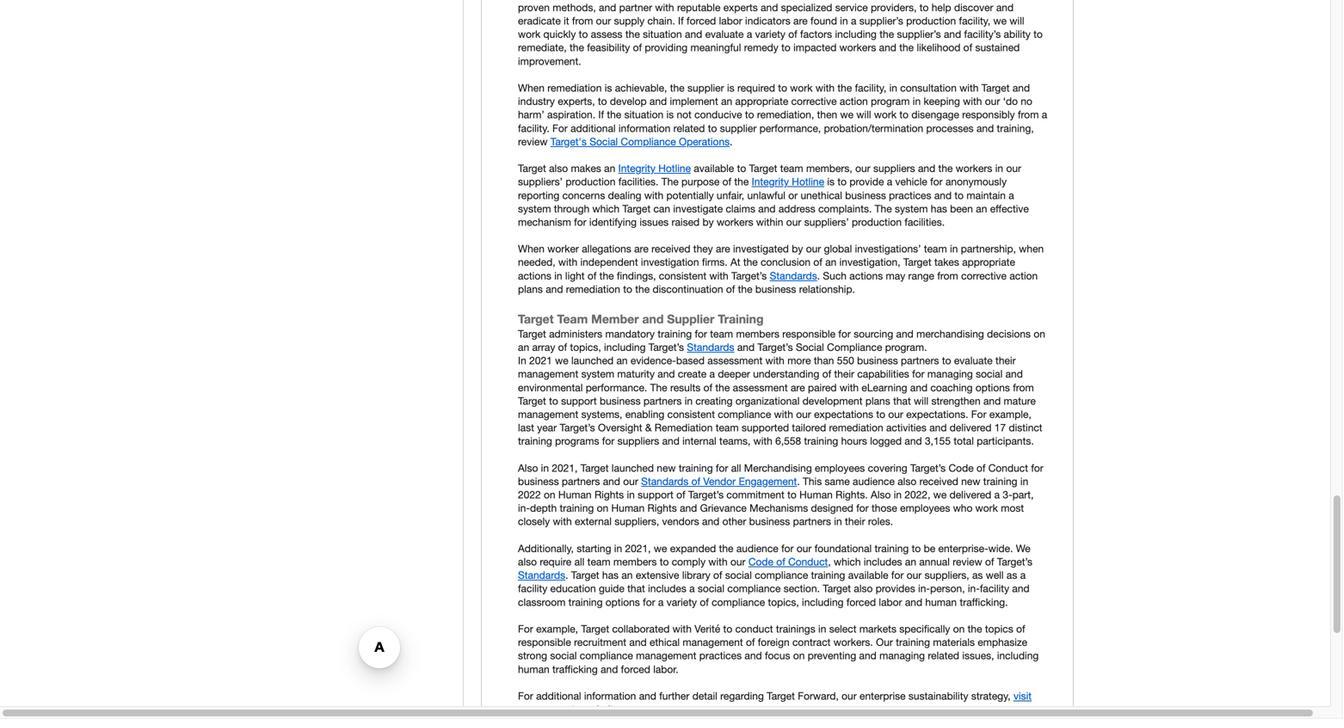 Task type: vqa. For each thing, say whether or not it's contained in the screenshot.
leftmost Standards link
yes



Task type: describe. For each thing, give the bounding box(es) containing it.
0 vertical spatial integrity
[[618, 162, 656, 174]]

1 horizontal spatial standards link
[[687, 341, 734, 353]]

compliance
[[621, 135, 676, 147]]

our
[[518, 703, 533, 716]]

target's social compliance operations link
[[551, 135, 730, 147]]

target's social compliance operations
[[551, 135, 730, 147]]

training
[[718, 312, 764, 326]]

of for standards
[[691, 475, 700, 487]]

0 vertical spatial standards link
[[770, 270, 817, 282]]

0 horizontal spatial standards link
[[518, 569, 565, 581]]

integrity hotline integrity hotline
[[618, 162, 824, 188]]

standards of vendor engagement
[[641, 475, 797, 487]]

code of conduct standards
[[518, 556, 828, 581]]

visit our corporate website link
[[518, 690, 1032, 716]]

standards of vendor engagement link
[[641, 475, 797, 487]]

0 vertical spatial hotline
[[658, 162, 691, 174]]

visit
[[1014, 690, 1032, 702]]

engagement
[[739, 475, 797, 487]]

target team member and supplier training
[[518, 312, 767, 326]]

corporate
[[536, 703, 581, 716]]



Task type: locate. For each thing, give the bounding box(es) containing it.
target's
[[551, 135, 587, 147]]

code of conduct link
[[748, 556, 828, 568]]

1 vertical spatial integrity hotline link
[[752, 176, 824, 188]]

integrity hotline link
[[618, 162, 691, 174], [752, 176, 824, 188]]

code
[[748, 556, 774, 568]]

1 horizontal spatial integrity
[[752, 176, 789, 188]]

website
[[584, 703, 619, 716]]

of
[[691, 475, 700, 487], [776, 556, 785, 568]]

1 vertical spatial hotline
[[792, 176, 824, 188]]

standards for topmost standards link
[[770, 270, 817, 282]]

operations
[[679, 135, 730, 147]]

standards link
[[770, 270, 817, 282], [687, 341, 734, 353], [518, 569, 565, 581]]

social
[[590, 135, 618, 147]]

standards for the middle standards link
[[687, 341, 734, 353]]

0 horizontal spatial integrity
[[618, 162, 656, 174]]

1 horizontal spatial of
[[776, 556, 785, 568]]

target
[[518, 312, 554, 326]]

1 vertical spatial standards link
[[687, 341, 734, 353]]

standards for standards of vendor engagement
[[641, 475, 689, 487]]

conduct
[[788, 556, 828, 568]]

of left 'vendor'
[[691, 475, 700, 487]]

and
[[642, 312, 664, 326]]

of for code
[[776, 556, 785, 568]]

1 horizontal spatial integrity hotline link
[[752, 176, 824, 188]]

1 horizontal spatial hotline
[[792, 176, 824, 188]]

integrity
[[618, 162, 656, 174], [752, 176, 789, 188]]

supplier
[[667, 312, 715, 326]]

standards
[[770, 270, 817, 282], [687, 341, 734, 353], [641, 475, 689, 487], [518, 569, 565, 581]]

member
[[591, 312, 639, 326]]

2 horizontal spatial standards link
[[770, 270, 817, 282]]

0 horizontal spatial integrity hotline link
[[618, 162, 691, 174]]

team
[[557, 312, 588, 326]]

of right code
[[776, 556, 785, 568]]

1 vertical spatial of
[[776, 556, 785, 568]]

vendor
[[703, 475, 736, 487]]

standards inside code of conduct standards
[[518, 569, 565, 581]]

0 vertical spatial integrity hotline link
[[618, 162, 691, 174]]

hotline
[[658, 162, 691, 174], [792, 176, 824, 188]]

2 vertical spatial standards link
[[518, 569, 565, 581]]

visit our corporate website
[[518, 690, 1032, 716]]

0 vertical spatial of
[[691, 475, 700, 487]]

1 vertical spatial integrity
[[752, 176, 789, 188]]

0 horizontal spatial of
[[691, 475, 700, 487]]

of inside code of conduct standards
[[776, 556, 785, 568]]

0 horizontal spatial hotline
[[658, 162, 691, 174]]



